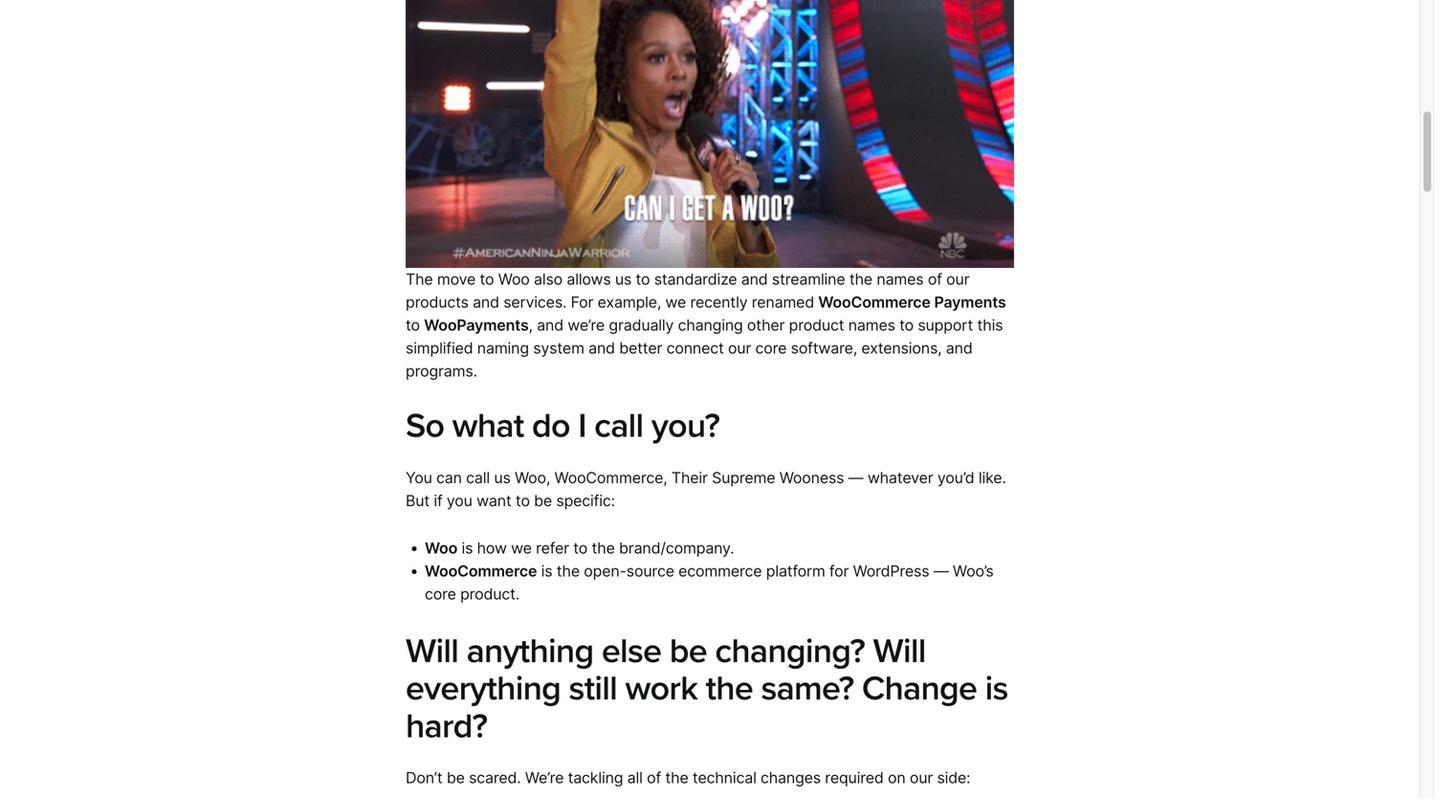 Task type: vqa. For each thing, say whether or not it's contained in the screenshot.
the leftmost —
yes



Task type: locate. For each thing, give the bounding box(es) containing it.
2 vertical spatial our
[[910, 769, 933, 787]]

0 horizontal spatial woo
[[425, 539, 458, 558]]

be right don't
[[447, 769, 465, 787]]

so what do i call you?
[[406, 406, 720, 447]]

move
[[437, 270, 476, 289]]

be
[[534, 491, 552, 510], [670, 631, 707, 672], [447, 769, 465, 787]]

side:
[[938, 769, 971, 787]]

the down woo is how we refer to the brand/company.
[[557, 562, 580, 581]]

is inside "is the open-source ecommerce platform for wordpress — woo's core product."
[[541, 562, 553, 581]]

like.
[[979, 468, 1007, 487]]

1 vertical spatial —
[[934, 562, 949, 581]]

we're
[[568, 316, 605, 335]]

be inside the you can call us woo, woocommerce, their supreme wooness — whatever you'd like. but if you want to be specific:
[[534, 491, 552, 510]]

so
[[406, 406, 444, 447]]

and up 'woopayments'
[[473, 293, 500, 312]]

to right move
[[480, 270, 494, 289]]

is left the how
[[462, 539, 473, 558]]

— right wooness
[[849, 468, 864, 487]]

the move to woo also allows us to standardize and streamline the names of our products and services. for example, we recently renamed
[[406, 270, 970, 312]]

tackling
[[568, 769, 623, 787]]

the right work
[[706, 669, 753, 709]]

us inside the move to woo also allows us to standardize and streamline the names of our products and services. for example, we recently renamed
[[615, 270, 632, 289]]

names inside ", and we're gradually changing other product names to support this simplified naming system and better connect our core software, extensions, and programs."
[[849, 316, 896, 335]]

the right the streamline
[[850, 270, 873, 289]]

0 horizontal spatial —
[[849, 468, 864, 487]]

wordpress
[[853, 562, 930, 581]]

0 vertical spatial us
[[615, 270, 632, 289]]

example,
[[598, 293, 662, 312]]

and right , on the left
[[537, 316, 564, 335]]

of up payments
[[928, 270, 943, 289]]

software,
[[791, 339, 858, 358]]

the inside "is the open-source ecommerce platform for wordpress — woo's core product."
[[557, 562, 580, 581]]

our right on
[[910, 769, 933, 787]]

will
[[406, 631, 459, 672], [873, 631, 926, 672]]

2 horizontal spatial is
[[985, 669, 1008, 709]]

0 horizontal spatial is
[[462, 539, 473, 558]]

0 horizontal spatial woocommerce
[[425, 562, 537, 581]]

will up the hard?
[[406, 631, 459, 672]]

woocommerce for woocommerce
[[425, 562, 537, 581]]

platform
[[766, 562, 826, 581]]

wooness
[[780, 468, 845, 487]]

0 vertical spatial our
[[947, 270, 970, 289]]

0 horizontal spatial will
[[406, 631, 459, 672]]

you
[[447, 491, 473, 510]]

to up extensions,
[[900, 316, 914, 335]]

specific:
[[556, 491, 615, 510]]

we right the how
[[511, 539, 532, 558]]

else
[[602, 631, 662, 672]]

to inside ", and we're gradually changing other product names to support this simplified naming system and better connect our core software, extensions, and programs."
[[900, 316, 914, 335]]

0 horizontal spatial our
[[728, 339, 752, 358]]

to down products
[[406, 316, 420, 335]]

of right the all
[[647, 769, 661, 787]]

our inside ", and we're gradually changing other product names to support this simplified naming system and better connect our core software, extensions, and programs."
[[728, 339, 752, 358]]

2 horizontal spatial our
[[947, 270, 970, 289]]

and
[[742, 270, 768, 289], [473, 293, 500, 312], [537, 316, 564, 335], [589, 339, 615, 358], [946, 339, 973, 358]]

0 vertical spatial woo
[[498, 270, 530, 289]]

still
[[569, 669, 617, 709]]

woo's
[[953, 562, 994, 581]]

core left "product." at bottom
[[425, 585, 456, 604]]

we inside the move to woo also allows us to standardize and streamline the names of our products and services. for example, we recently renamed
[[666, 293, 686, 312]]

2 vertical spatial is
[[985, 669, 1008, 709]]

standardize
[[654, 270, 737, 289]]

core down other
[[756, 339, 787, 358]]

woo
[[498, 270, 530, 289], [425, 539, 458, 558]]

woocommerce up extensions,
[[819, 293, 931, 312]]

1 horizontal spatial core
[[756, 339, 787, 358]]

is
[[462, 539, 473, 558], [541, 562, 553, 581], [985, 669, 1008, 709]]

streamline
[[772, 270, 846, 289]]

1 horizontal spatial woo
[[498, 270, 530, 289]]

our up payments
[[947, 270, 970, 289]]

0 vertical spatial is
[[462, 539, 473, 558]]

0 vertical spatial of
[[928, 270, 943, 289]]

call
[[595, 406, 644, 447], [466, 468, 490, 487]]

2 vertical spatial be
[[447, 769, 465, 787]]

0 horizontal spatial call
[[466, 468, 490, 487]]

names
[[877, 270, 924, 289], [849, 316, 896, 335]]

system
[[533, 339, 585, 358]]

to down woo,
[[516, 491, 530, 510]]

1 horizontal spatial be
[[534, 491, 552, 510]]

1 horizontal spatial us
[[615, 270, 632, 289]]

supreme
[[712, 468, 776, 487]]

we down standardize
[[666, 293, 686, 312]]

0 vertical spatial names
[[877, 270, 924, 289]]

be down woo,
[[534, 491, 552, 510]]

— left woo's
[[934, 562, 949, 581]]

we
[[666, 293, 686, 312], [511, 539, 532, 558]]

the up open-
[[592, 539, 615, 558]]

1 horizontal spatial woocommerce
[[819, 293, 931, 312]]

us
[[615, 270, 632, 289], [494, 468, 511, 487]]

woocommerce inside the woocommerce payments to woopayments
[[819, 293, 931, 312]]

will anything else be changing? will everything still work the same? change is hard?
[[406, 631, 1008, 747]]

what
[[452, 406, 524, 447]]

0 horizontal spatial be
[[447, 769, 465, 787]]

0 horizontal spatial we
[[511, 539, 532, 558]]

us up example,
[[615, 270, 632, 289]]

of
[[928, 270, 943, 289], [647, 769, 661, 787]]

1 horizontal spatial of
[[928, 270, 943, 289]]

brand/company.
[[619, 539, 735, 558]]

also
[[534, 270, 563, 289]]

0 vertical spatial woocommerce
[[819, 293, 931, 312]]

1 vertical spatial us
[[494, 468, 511, 487]]

and up the 'renamed'
[[742, 270, 768, 289]]

2 will from the left
[[873, 631, 926, 672]]

0 horizontal spatial core
[[425, 585, 456, 604]]

1 horizontal spatial is
[[541, 562, 553, 581]]

allows
[[567, 270, 611, 289]]

1 vertical spatial be
[[670, 631, 707, 672]]

1 vertical spatial our
[[728, 339, 752, 358]]

1 vertical spatial is
[[541, 562, 553, 581]]

woo down "if"
[[425, 539, 458, 558]]

woo left the also
[[498, 270, 530, 289]]

we're
[[525, 769, 564, 787]]

1 will from the left
[[406, 631, 459, 672]]

is right change
[[985, 669, 1008, 709]]

ecommerce
[[679, 562, 762, 581]]

0 vertical spatial be
[[534, 491, 552, 510]]

0 vertical spatial —
[[849, 468, 864, 487]]

and down support
[[946, 339, 973, 358]]

is down the refer
[[541, 562, 553, 581]]

1 horizontal spatial we
[[666, 293, 686, 312]]

names up extensions,
[[849, 316, 896, 335]]

to
[[480, 270, 494, 289], [636, 270, 650, 289], [406, 316, 420, 335], [900, 316, 914, 335], [516, 491, 530, 510], [574, 539, 588, 558]]

be right else
[[670, 631, 707, 672]]

1 horizontal spatial our
[[910, 769, 933, 787]]

names up support
[[877, 270, 924, 289]]

the
[[850, 270, 873, 289], [592, 539, 615, 558], [557, 562, 580, 581], [706, 669, 753, 709], [666, 769, 689, 787]]

us up want
[[494, 468, 511, 487]]

0 vertical spatial we
[[666, 293, 686, 312]]

1 vertical spatial woo
[[425, 539, 458, 558]]

1 vertical spatial names
[[849, 316, 896, 335]]

1 vertical spatial of
[[647, 769, 661, 787]]

the inside the move to woo also allows us to standardize and streamline the names of our products and services. for example, we recently renamed
[[850, 270, 873, 289]]

and down we're
[[589, 339, 615, 358]]

our down other
[[728, 339, 752, 358]]

— inside the you can call us woo, woocommerce, their supreme wooness — whatever you'd like. but if you want to be specific:
[[849, 468, 864, 487]]

1 vertical spatial woocommerce
[[425, 562, 537, 581]]

change
[[862, 669, 977, 709]]

everything
[[406, 669, 561, 709]]

call inside the you can call us woo, woocommerce, their supreme wooness — whatever you'd like. but if you want to be specific:
[[466, 468, 490, 487]]

0 vertical spatial core
[[756, 339, 787, 358]]

1 horizontal spatial will
[[873, 631, 926, 672]]

woocommerce
[[819, 293, 931, 312], [425, 562, 537, 581]]

woocommerce,
[[555, 468, 668, 487]]

call right i
[[595, 406, 644, 447]]

to right the refer
[[574, 539, 588, 558]]

us inside the you can call us woo, woocommerce, their supreme wooness — whatever you'd like. but if you want to be specific:
[[494, 468, 511, 487]]

1 horizontal spatial —
[[934, 562, 949, 581]]

but
[[406, 491, 430, 510]]

call up want
[[466, 468, 490, 487]]

our
[[947, 270, 970, 289], [728, 339, 752, 358], [910, 769, 933, 787]]

woocommerce up "product." at bottom
[[425, 562, 537, 581]]

0 vertical spatial call
[[595, 406, 644, 447]]

2 horizontal spatial be
[[670, 631, 707, 672]]

1 vertical spatial call
[[466, 468, 490, 487]]

0 horizontal spatial us
[[494, 468, 511, 487]]

same?
[[761, 669, 854, 709]]

will down wordpress
[[873, 631, 926, 672]]

better
[[620, 339, 663, 358]]

1 vertical spatial core
[[425, 585, 456, 604]]

core
[[756, 339, 787, 358], [425, 585, 456, 604]]

—
[[849, 468, 864, 487], [934, 562, 949, 581]]

you can call us woo, woocommerce, their supreme wooness — whatever you'd like. but if you want to be specific:
[[406, 468, 1007, 510]]



Task type: describe. For each thing, give the bounding box(es) containing it.
to inside the you can call us woo, woocommerce, their supreme wooness — whatever you'd like. but if you want to be specific:
[[516, 491, 530, 510]]

work
[[625, 669, 698, 709]]

how
[[477, 539, 507, 558]]

services. for
[[504, 293, 594, 312]]

names inside the move to woo also allows us to standardize and streamline the names of our products and services. for example, we recently renamed
[[877, 270, 924, 289]]

product.
[[460, 585, 520, 604]]

you
[[406, 468, 432, 487]]

to up example,
[[636, 270, 650, 289]]

changes
[[761, 769, 821, 787]]

woo inside the move to woo also allows us to standardize and streamline the names of our products and services. for example, we recently renamed
[[498, 270, 530, 289]]

the
[[406, 270, 433, 289]]

our inside the move to woo also allows us to standardize and streamline the names of our products and services. for example, we recently renamed
[[947, 270, 970, 289]]

technical
[[693, 769, 757, 787]]

extensions,
[[862, 339, 942, 358]]

changing?
[[715, 631, 865, 672]]

if
[[434, 491, 443, 510]]

on
[[888, 769, 906, 787]]

woopayments
[[424, 316, 529, 335]]

recently
[[691, 293, 748, 312]]

want
[[477, 491, 512, 510]]

don't be scared. we're tackling all of the technical changes required on our side:
[[406, 769, 971, 787]]

i
[[578, 406, 586, 447]]

to inside the woocommerce payments to woopayments
[[406, 316, 420, 335]]

required
[[825, 769, 884, 787]]

core inside "is the open-source ecommerce platform for wordpress — woo's core product."
[[425, 585, 456, 604]]

woo is how we refer to the brand/company.
[[425, 539, 735, 558]]

open-
[[584, 562, 627, 581]]

payments
[[935, 293, 1007, 312]]

woocommerce for woocommerce payments to woopayments
[[819, 293, 931, 312]]

the inside will anything else be changing? will everything still work the same? change is hard?
[[706, 669, 753, 709]]

source
[[627, 562, 675, 581]]

can
[[437, 468, 462, 487]]

other
[[747, 316, 785, 335]]

support
[[918, 316, 974, 335]]

core inside ", and we're gradually changing other product names to support this simplified naming system and better connect our core software, extensions, and programs."
[[756, 339, 787, 358]]

do
[[532, 406, 570, 447]]

their
[[672, 468, 708, 487]]

, and we're gradually changing other product names to support this simplified naming system and better connect our core software, extensions, and programs.
[[406, 316, 1003, 381]]

you'd
[[938, 468, 975, 487]]

products
[[406, 293, 469, 312]]

1 vertical spatial we
[[511, 539, 532, 558]]

is the open-source ecommerce platform for wordpress — woo's core product.
[[425, 562, 994, 604]]

1 horizontal spatial call
[[595, 406, 644, 447]]

woocommerce payments to woopayments
[[406, 293, 1007, 335]]

be inside will anything else be changing? will everything still work the same? change is hard?
[[670, 631, 707, 672]]

refer
[[536, 539, 569, 558]]

woo,
[[515, 468, 551, 487]]

gradually
[[609, 316, 674, 335]]

for
[[830, 562, 849, 581]]

is inside will anything else be changing? will everything still work the same? change is hard?
[[985, 669, 1008, 709]]

of inside the move to woo also allows us to standardize and streamline the names of our products and services. for example, we recently renamed
[[928, 270, 943, 289]]

the right the all
[[666, 769, 689, 787]]

renamed
[[752, 293, 815, 312]]

programs.
[[406, 362, 477, 381]]

— inside "is the open-source ecommerce platform for wordpress — woo's core product."
[[934, 562, 949, 581]]

scared.
[[469, 769, 521, 787]]

product
[[789, 316, 845, 335]]

anything
[[467, 631, 594, 672]]

you?
[[652, 406, 720, 447]]

0 horizontal spatial of
[[647, 769, 661, 787]]

connect
[[667, 339, 724, 358]]

this
[[978, 316, 1003, 335]]

all
[[628, 769, 643, 787]]

changing
[[678, 316, 743, 335]]

naming
[[477, 339, 529, 358]]

hard?
[[406, 706, 487, 747]]

whatever
[[868, 468, 934, 487]]

simplified
[[406, 339, 473, 358]]

,
[[529, 316, 533, 335]]

don't
[[406, 769, 443, 787]]



